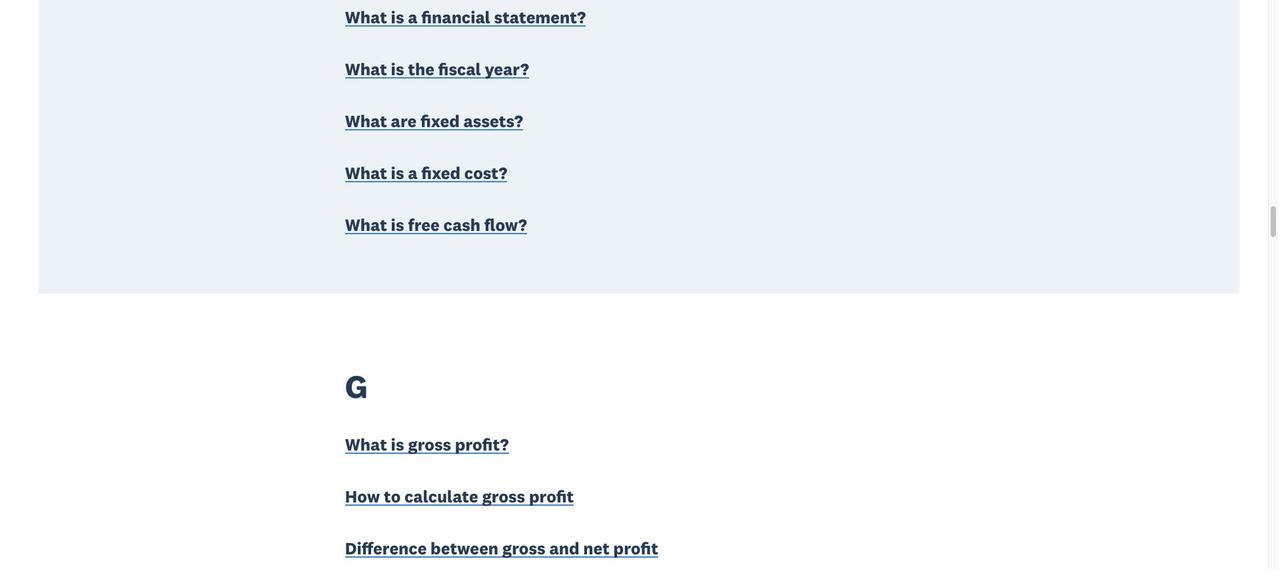 Task type: vqa. For each thing, say whether or not it's contained in the screenshot.
protection
no



Task type: describe. For each thing, give the bounding box(es) containing it.
financial
[[421, 7, 491, 28]]

how to calculate gross profit
[[345, 486, 574, 508]]

and
[[550, 538, 580, 560]]

is for fixed
[[391, 162, 404, 184]]

what for what are fixed assets?
[[345, 111, 387, 132]]

what is a financial statement?
[[345, 7, 586, 28]]

gross for between
[[502, 538, 546, 560]]

free
[[408, 214, 440, 236]]

difference between gross and net profit link
[[345, 538, 659, 563]]

between
[[431, 538, 499, 560]]

0 vertical spatial fixed
[[421, 111, 460, 132]]

flow?
[[484, 214, 527, 236]]

what are fixed assets? link
[[345, 110, 523, 135]]

fiscal
[[438, 59, 481, 80]]

what for what is gross profit?
[[345, 435, 387, 456]]

gross for is
[[408, 435, 451, 456]]

net
[[583, 538, 610, 560]]

g
[[345, 366, 367, 407]]

what is the fiscal year? link
[[345, 58, 529, 83]]

what for what is a fixed cost?
[[345, 162, 387, 184]]

is for fiscal
[[391, 59, 404, 80]]

0 horizontal spatial profit
[[529, 486, 574, 508]]

1 vertical spatial fixed
[[421, 162, 461, 184]]

difference
[[345, 538, 427, 560]]

what is the fiscal year?
[[345, 59, 529, 80]]

1 vertical spatial profit
[[614, 538, 659, 560]]

statement?
[[494, 7, 586, 28]]



Task type: locate. For each thing, give the bounding box(es) containing it.
1 vertical spatial a
[[408, 162, 418, 184]]

1 is from the top
[[391, 7, 404, 28]]

profit
[[529, 486, 574, 508], [614, 538, 659, 560]]

2 a from the top
[[408, 162, 418, 184]]

1 a from the top
[[408, 7, 418, 28]]

2 what from the top
[[345, 59, 387, 80]]

a down are
[[408, 162, 418, 184]]

gross left and on the bottom left of page
[[502, 538, 546, 560]]

to
[[384, 486, 401, 508]]

4 is from the top
[[391, 214, 404, 236]]

difference between gross and net profit
[[345, 538, 659, 560]]

profit right net
[[614, 538, 659, 560]]

what is a financial statement? link
[[345, 6, 586, 31]]

calculate
[[405, 486, 478, 508]]

what are fixed assets?
[[345, 111, 523, 132]]

is up to
[[391, 435, 404, 456]]

a for financial
[[408, 7, 418, 28]]

year?
[[485, 59, 529, 80]]

how to calculate gross profit link
[[345, 486, 574, 511]]

5 is from the top
[[391, 435, 404, 456]]

0 vertical spatial a
[[408, 7, 418, 28]]

1 what from the top
[[345, 7, 387, 28]]

cost?
[[465, 162, 508, 184]]

2 vertical spatial gross
[[502, 538, 546, 560]]

1 vertical spatial gross
[[482, 486, 525, 508]]

is left the
[[391, 59, 404, 80]]

profit up and on the bottom left of page
[[529, 486, 574, 508]]

the
[[408, 59, 435, 80]]

what for what is free cash flow?
[[345, 214, 387, 236]]

is left free
[[391, 214, 404, 236]]

4 what from the top
[[345, 162, 387, 184]]

is for cash
[[391, 214, 404, 236]]

how
[[345, 486, 380, 508]]

fixed left cost?
[[421, 162, 461, 184]]

fixed right are
[[421, 111, 460, 132]]

0 vertical spatial profit
[[529, 486, 574, 508]]

gross up difference between gross and net profit
[[482, 486, 525, 508]]

what
[[345, 7, 387, 28], [345, 59, 387, 80], [345, 111, 387, 132], [345, 162, 387, 184], [345, 214, 387, 236], [345, 435, 387, 456]]

1 horizontal spatial profit
[[614, 538, 659, 560]]

5 what from the top
[[345, 214, 387, 236]]

what is gross profit?
[[345, 435, 509, 456]]

what for what is the fiscal year?
[[345, 59, 387, 80]]

2 is from the top
[[391, 59, 404, 80]]

is down are
[[391, 162, 404, 184]]

3 what from the top
[[345, 111, 387, 132]]

cash
[[444, 214, 481, 236]]

a
[[408, 7, 418, 28], [408, 162, 418, 184]]

fixed
[[421, 111, 460, 132], [421, 162, 461, 184]]

a for fixed
[[408, 162, 418, 184]]

assets?
[[464, 111, 523, 132]]

is left financial
[[391, 7, 404, 28]]

what for what is a financial statement?
[[345, 7, 387, 28]]

a left financial
[[408, 7, 418, 28]]

is for financial
[[391, 7, 404, 28]]

is
[[391, 7, 404, 28], [391, 59, 404, 80], [391, 162, 404, 184], [391, 214, 404, 236], [391, 435, 404, 456]]

gross left 'profit?' at the left of page
[[408, 435, 451, 456]]

0 vertical spatial gross
[[408, 435, 451, 456]]

gross
[[408, 435, 451, 456], [482, 486, 525, 508], [502, 538, 546, 560]]

is for profit?
[[391, 435, 404, 456]]

what is gross profit? link
[[345, 434, 509, 459]]

what is free cash flow? link
[[345, 214, 527, 239]]

6 what from the top
[[345, 435, 387, 456]]

what is a fixed cost?
[[345, 162, 508, 184]]

what is a fixed cost? link
[[345, 162, 508, 187]]

profit?
[[455, 435, 509, 456]]

are
[[391, 111, 417, 132]]

what is free cash flow?
[[345, 214, 527, 236]]

3 is from the top
[[391, 162, 404, 184]]



